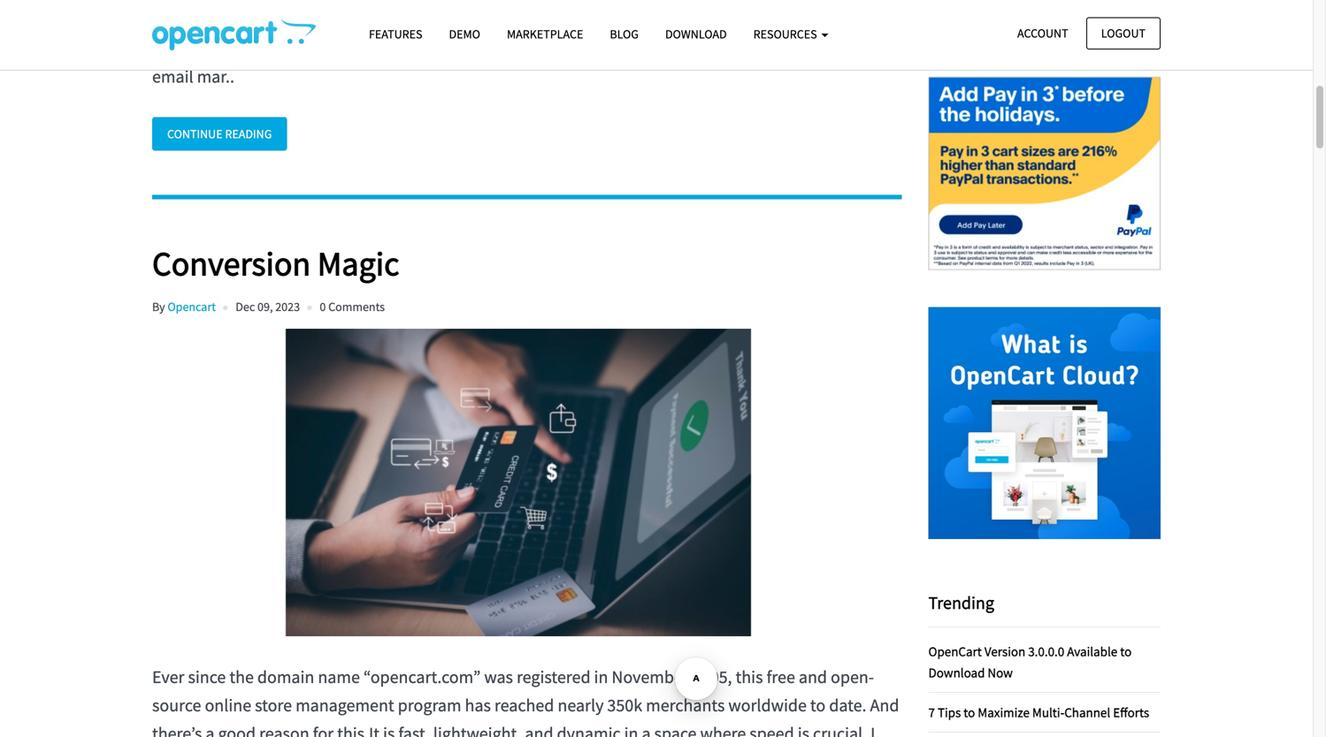 Task type: locate. For each thing, give the bounding box(es) containing it.
email down engagement
[[152, 65, 193, 87]]

ways
[[666, 9, 704, 31]]

registered
[[517, 667, 591, 689]]

your down increase
[[736, 37, 770, 59]]

date.
[[829, 695, 867, 717]]

reached
[[494, 695, 554, 717]]

to
[[457, 0, 472, 2], [707, 9, 722, 31], [433, 37, 449, 59], [1120, 643, 1132, 660], [810, 695, 826, 717], [964, 705, 975, 721]]

and down whopping
[[568, 9, 597, 31]]

and right 'free'
[[799, 667, 827, 689]]

available
[[1067, 643, 1118, 660]]

the inside ever since the domain name "opencart.com" was registered in november 2005, this free and open- source online store management program has reached nearly 350k merchants worldwide to date. and there's a good reason for this.it is fast, lightweight, and dynamic in a space where speed is crucial. i..
[[229, 667, 254, 689]]

1 horizontal spatial download
[[929, 665, 985, 682]]

where
[[700, 723, 746, 738]]

conversion magic link
[[152, 243, 902, 285]]

0 horizontal spatial your
[[452, 37, 486, 59]]

to left "date." in the right of the page
[[810, 695, 826, 717]]

continue reading
[[167, 126, 272, 142]]

most
[[449, 9, 486, 31]]

for
[[313, 723, 334, 738]]

email
[[298, 0, 339, 2], [829, 0, 870, 2], [152, 65, 193, 87]]

0
[[320, 299, 326, 315]]

1 horizontal spatial of
[[403, 9, 418, 31]]

a up important
[[520, 0, 529, 2]]

2 horizontal spatial a
[[642, 723, 651, 738]]

a
[[520, 0, 529, 2], [206, 723, 215, 738], [642, 723, 651, 738]]

the right by
[[708, 0, 732, 2]]

account
[[1017, 25, 1068, 41]]

your down most
[[452, 37, 486, 59]]

the down "expected"
[[421, 9, 445, 31]]

7 tips to maximize multi-channel efforts
[[929, 705, 1149, 721]]

conversion magic
[[152, 243, 399, 285]]

download down by
[[665, 26, 727, 42]]

a left good
[[206, 723, 215, 738]]

multi-
[[1032, 705, 1065, 721]]

merchants
[[646, 695, 725, 717]]

crucial.
[[813, 723, 867, 738]]

free
[[767, 667, 795, 689]]

to up "into"
[[707, 9, 722, 31]]

opencart cloud image
[[929, 307, 1161, 540]]

continue reading link
[[152, 117, 287, 151]]

reading
[[225, 126, 272, 142]]

targeted
[[321, 37, 383, 59]]

by
[[152, 299, 165, 315]]

remain
[[315, 9, 368, 31]]

logout
[[1101, 25, 1146, 41]]

1 horizontal spatial is
[[798, 723, 810, 738]]

name
[[318, 667, 360, 689]]

2 is from the left
[[798, 723, 810, 738]]

reason
[[259, 723, 309, 738]]

source
[[152, 695, 201, 717]]

one
[[371, 9, 399, 31]]

download down opencart
[[929, 665, 985, 682]]

the up marketing
[[190, 0, 214, 2]]

marketplace
[[507, 26, 583, 42]]

the
[[190, 0, 214, 2], [708, 0, 732, 2], [421, 9, 445, 31], [229, 667, 254, 689]]

channel
[[1065, 705, 1110, 721]]

mar..
[[197, 65, 234, 87]]

blog link
[[597, 19, 652, 50]]

continue
[[167, 126, 223, 142]]

in down 350k
[[624, 723, 638, 738]]

to right available
[[1120, 643, 1132, 660]]

of right end
[[768, 0, 782, 2]]

is left fast,
[[383, 723, 395, 738]]

and
[[568, 9, 597, 31], [248, 37, 277, 59], [799, 667, 827, 689], [525, 723, 553, 738]]

expected
[[386, 0, 453, 2]]

1 vertical spatial download
[[929, 665, 985, 682]]

0 horizontal spatial download
[[665, 26, 727, 42]]

the up online at the left bottom
[[229, 667, 254, 689]]

in up 'nearly'
[[594, 667, 608, 689]]

management
[[296, 695, 394, 717]]

with
[[152, 0, 186, 2]]

speed
[[750, 723, 794, 738]]

download link
[[652, 19, 740, 50]]

of down "expected"
[[403, 9, 418, 31]]

2 horizontal spatial email
[[829, 0, 870, 2]]

of
[[280, 0, 294, 2], [768, 0, 782, 2], [403, 9, 418, 31]]

opencart
[[929, 643, 982, 660]]

nearly
[[558, 695, 604, 717]]

email up remain
[[298, 0, 339, 2]]

by
[[686, 0, 704, 2]]

was
[[484, 667, 513, 689]]

in
[[594, 667, 608, 689], [624, 723, 638, 738]]

1 your from the left
[[452, 37, 486, 59]]

1 horizontal spatial a
[[520, 0, 529, 2]]

1 vertical spatial in
[[624, 723, 638, 738]]

dec
[[236, 299, 255, 315]]

engagement
[[152, 37, 245, 59]]

3.0.0.0
[[1028, 643, 1065, 660]]

is right speed
[[798, 723, 810, 738]]

1 horizontal spatial email
[[298, 0, 339, 2]]

2023,
[[786, 0, 826, 2]]

trending
[[929, 592, 994, 614]]

website. incorporating
[[489, 37, 655, 59]]

ever since the domain name "opencart.com" was registered in november 2005, this free and open- source online store management program has reached nearly 350k merchants worldwide to date. and there's a good reason for this.it is fast, lightweight, and dynamic in a space where speed is crucial. i..
[[152, 667, 899, 738]]

demo
[[449, 26, 480, 42]]

of up campaigns
[[280, 0, 294, 2]]

0 comments
[[320, 299, 385, 315]]

a left 'space'
[[642, 723, 651, 738]]

1 horizontal spatial your
[[736, 37, 770, 59]]

0 vertical spatial in
[[594, 667, 608, 689]]

2 horizontal spatial of
[[768, 0, 782, 2]]

email up customer
[[829, 0, 870, 2]]

traffic
[[387, 37, 430, 59]]

and down campaigns
[[248, 37, 277, 59]]

with the number of email users expected to reach a whopping 4.3 billion by the end of 2023, email marketing campaigns remain one of the most important and effective ways to increase customer engagement and drive targeted traffic to your website. incorporating video into your ecommerce email mar..
[[152, 0, 870, 87]]

0 horizontal spatial is
[[383, 723, 395, 738]]

program
[[398, 695, 461, 717]]

now
[[988, 665, 1013, 682]]

paypal blog image
[[929, 57, 1161, 290]]

your
[[452, 37, 486, 59], [736, 37, 770, 59]]

to up most
[[457, 0, 472, 2]]

download
[[665, 26, 727, 42], [929, 665, 985, 682]]

to inside ever since the domain name "opencart.com" was registered in november 2005, this free and open- source online store management program has reached nearly 350k merchants worldwide to date. and there's a good reason for this.it is fast, lightweight, and dynamic in a space where speed is crucial. i..
[[810, 695, 826, 717]]

4.3
[[611, 0, 633, 2]]



Task type: vqa. For each thing, say whether or not it's contained in the screenshot.
one
yes



Task type: describe. For each thing, give the bounding box(es) containing it.
7
[[929, 705, 935, 721]]

campaigns
[[231, 9, 312, 31]]

billion
[[636, 0, 683, 2]]

opencart version 3.0.0.0 available to download now
[[929, 643, 1132, 682]]

opencart
[[168, 299, 216, 315]]

effective
[[600, 9, 663, 31]]

350k
[[607, 695, 642, 717]]

domain
[[257, 667, 314, 689]]

video
[[659, 37, 700, 59]]

open-
[[831, 667, 874, 689]]

drive
[[280, 37, 318, 59]]

2023
[[275, 299, 300, 315]]

store
[[255, 695, 292, 717]]

and
[[870, 695, 899, 717]]

fast,
[[398, 723, 430, 738]]

by opencart
[[152, 299, 216, 315]]

opencart - blog image
[[152, 19, 316, 50]]

there's
[[152, 723, 202, 738]]

to left demo
[[433, 37, 449, 59]]

1 horizontal spatial in
[[624, 723, 638, 738]]

and down reached
[[525, 723, 553, 738]]

online
[[205, 695, 251, 717]]

magic
[[317, 243, 399, 285]]

i..
[[871, 723, 884, 738]]

7 tips to maximize multi-channel efforts link
[[929, 705, 1149, 721]]

0 horizontal spatial email
[[152, 65, 193, 87]]

0 vertical spatial download
[[665, 26, 727, 42]]

increase
[[726, 9, 788, 31]]

0 horizontal spatial in
[[594, 667, 608, 689]]

demo link
[[436, 19, 494, 50]]

2005,
[[693, 667, 732, 689]]

good
[[218, 723, 256, 738]]

worldwide
[[728, 695, 807, 717]]

2 your from the left
[[736, 37, 770, 59]]

download inside the opencart version 3.0.0.0 available to download now
[[929, 665, 985, 682]]

number
[[217, 0, 276, 2]]

reach
[[475, 0, 516, 2]]

account link
[[1002, 17, 1083, 49]]

opencart version 3.0.0.0 available to download now link
[[929, 643, 1132, 682]]

0 horizontal spatial of
[[280, 0, 294, 2]]

blog
[[610, 26, 639, 42]]

tips
[[938, 705, 961, 721]]

lightweight,
[[433, 723, 521, 738]]

resources
[[753, 26, 820, 42]]

marketing
[[152, 9, 228, 31]]

ecommerce
[[773, 37, 860, 59]]

to inside the opencart version 3.0.0.0 available to download now
[[1120, 643, 1132, 660]]

marketplace link
[[494, 19, 597, 50]]

version
[[985, 643, 1026, 660]]

resources link
[[740, 19, 842, 50]]

important
[[490, 9, 565, 31]]

this
[[736, 667, 763, 689]]

dec 09, 2023
[[236, 299, 300, 315]]

whopping
[[532, 0, 607, 2]]

09,
[[257, 299, 273, 315]]

has
[[465, 695, 491, 717]]

0 horizontal spatial a
[[206, 723, 215, 738]]

comments
[[328, 299, 385, 315]]

opencart link
[[168, 299, 216, 315]]

conversion magic image
[[152, 329, 885, 637]]

into
[[703, 37, 733, 59]]

conversion
[[152, 243, 311, 285]]

"opencart.com"
[[363, 667, 481, 689]]

users
[[343, 0, 382, 2]]

november
[[612, 667, 689, 689]]

a inside "with the number of email users expected to reach a whopping 4.3 billion by the end of 2023, email marketing campaigns remain one of the most important and effective ways to increase customer engagement and drive targeted traffic to your website. incorporating video into your ecommerce email mar.."
[[520, 0, 529, 2]]

end
[[736, 0, 764, 2]]

features
[[369, 26, 422, 42]]

1 is from the left
[[383, 723, 395, 738]]

customer
[[791, 9, 861, 31]]

dynamic
[[557, 723, 621, 738]]

efforts
[[1113, 705, 1149, 721]]

to right tips
[[964, 705, 975, 721]]



